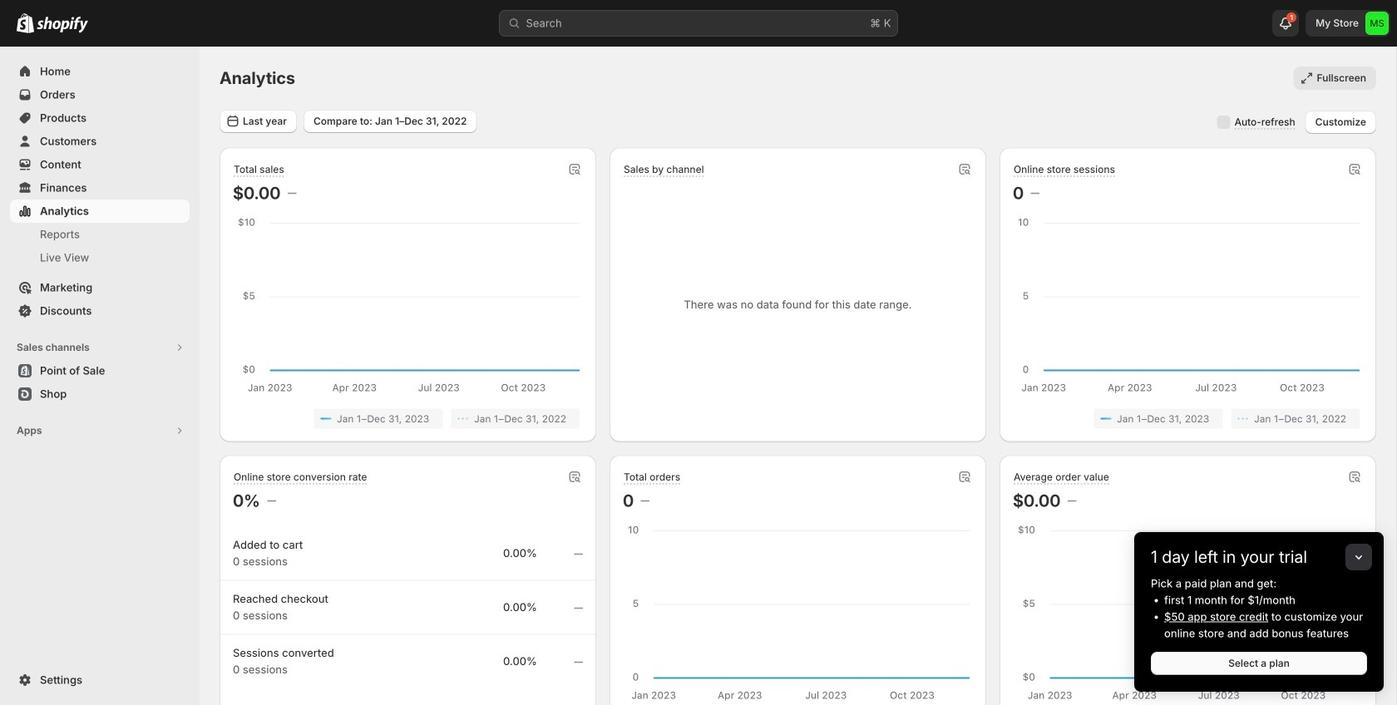 Task type: vqa. For each thing, say whether or not it's contained in the screenshot.
text box
no



Task type: locate. For each thing, give the bounding box(es) containing it.
2 list from the left
[[1017, 409, 1360, 429]]

1 list from the left
[[236, 409, 580, 429]]

1 horizontal spatial shopify image
[[37, 16, 88, 33]]

0 horizontal spatial list
[[236, 409, 580, 429]]

1 horizontal spatial list
[[1017, 409, 1360, 429]]

shopify image
[[17, 13, 34, 33], [37, 16, 88, 33]]

list
[[236, 409, 580, 429], [1017, 409, 1360, 429]]

0 horizontal spatial shopify image
[[17, 13, 34, 33]]



Task type: describe. For each thing, give the bounding box(es) containing it.
my store image
[[1366, 12, 1389, 35]]



